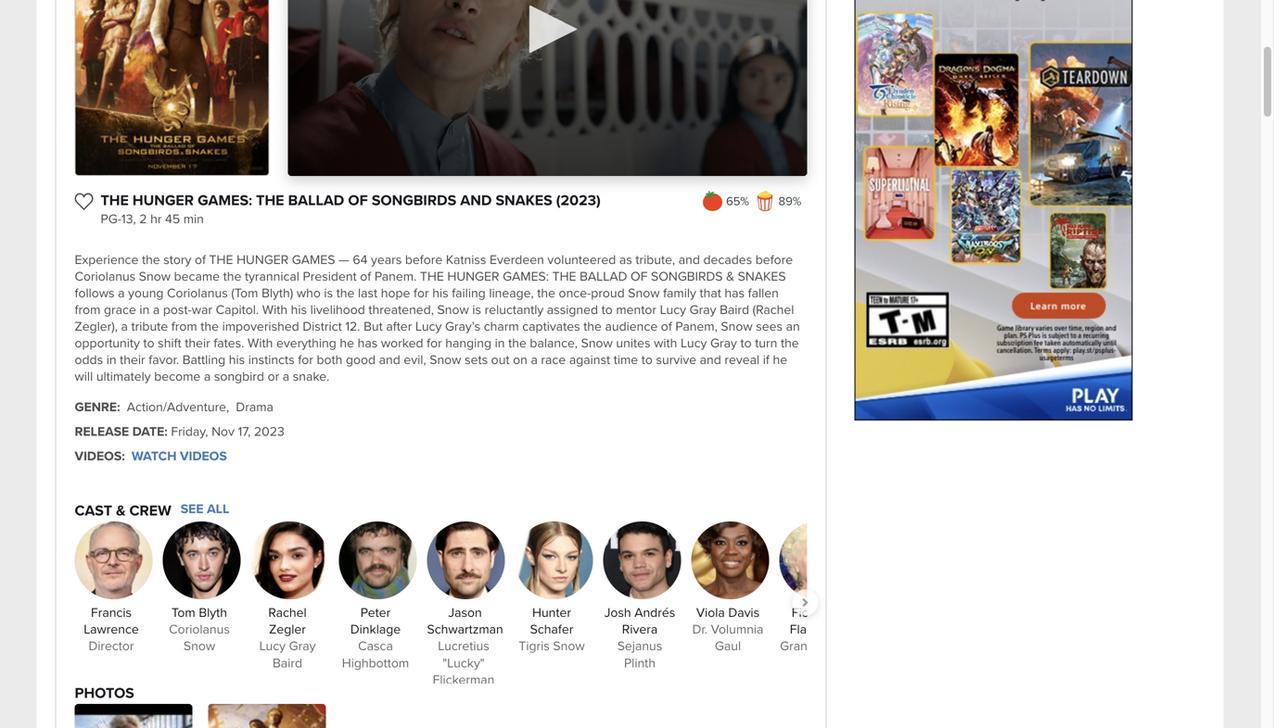 Task type: locate. For each thing, give the bounding box(es) containing it.
date:
[[132, 423, 168, 442]]

group
[[75, 522, 868, 690]]

his up everything
[[291, 300, 307, 319]]

volunteered
[[548, 250, 616, 269]]

a left post-
[[153, 300, 160, 319]]

worked
[[381, 334, 423, 352]]

in right grace
[[140, 300, 150, 319]]

1 horizontal spatial his
[[291, 300, 307, 319]]

good
[[346, 351, 376, 369]]

last
[[358, 284, 378, 302]]

gray left turn
[[710, 334, 737, 352]]

baird left the sees
[[720, 300, 749, 319]]

is right 'who'
[[324, 284, 333, 302]]

with
[[262, 300, 288, 319], [248, 334, 273, 352]]

peter dinklage casca highbottom
[[342, 604, 409, 673]]

both
[[317, 351, 343, 369]]

follows
[[75, 284, 115, 302]]

blyth)
[[262, 284, 293, 302]]

fates.
[[214, 334, 244, 352]]

he left but
[[340, 334, 354, 352]]

0 vertical spatial baird
[[720, 300, 749, 319]]

2
[[139, 210, 147, 228]]

snow right tigris
[[553, 637, 585, 656]]

0 horizontal spatial has
[[358, 334, 378, 352]]

snow up hanging
[[437, 300, 469, 319]]

baird inside rachel zegler lucy gray baird
[[273, 654, 302, 673]]

0 horizontal spatial the
[[209, 250, 233, 269]]

1 horizontal spatial from
[[171, 317, 197, 336]]

their right shift
[[185, 334, 210, 352]]

gaul
[[715, 637, 741, 656]]

0 horizontal spatial &
[[116, 500, 126, 521]]

baird down zegler
[[273, 654, 302, 673]]

their left favor.
[[120, 351, 145, 369]]

with
[[654, 334, 677, 352]]

lawrence
[[84, 620, 139, 639]]

hunter schafer tigris snow
[[519, 604, 585, 656]]

on
[[513, 351, 528, 369]]

viola
[[696, 604, 725, 622]]

0 horizontal spatial their
[[120, 351, 145, 369]]

rivera
[[622, 620, 658, 639]]

of right the story
[[195, 250, 206, 269]]

(rachel
[[753, 300, 794, 319]]

0 horizontal spatial baird
[[273, 654, 302, 673]]

89% link
[[755, 191, 802, 211]]

0 horizontal spatial in
[[106, 351, 116, 369]]

rachel
[[268, 604, 307, 622]]

genre: action/adventure,                                               drama release date: friday, nov 17, 2023 videos: watch videos
[[75, 398, 284, 466]]

grace
[[104, 300, 136, 319]]

the
[[142, 250, 160, 269], [223, 267, 241, 286], [336, 284, 355, 302], [537, 284, 555, 302], [201, 317, 219, 336], [584, 317, 602, 336], [508, 334, 527, 352], [781, 334, 799, 352]]

an
[[786, 317, 800, 336]]

a right become
[[204, 367, 211, 386]]

gray down rachel
[[289, 637, 316, 656]]

the right games:
[[256, 189, 284, 211]]

1 the from the left
[[101, 189, 129, 211]]

his left the failing
[[432, 284, 449, 302]]

0 horizontal spatial the
[[101, 189, 129, 211]]

2 vertical spatial gray
[[289, 637, 316, 656]]

& right "that"
[[726, 267, 735, 286]]

for right the evil, at the left of page
[[427, 334, 442, 352]]

2 horizontal spatial in
[[495, 334, 505, 352]]

the up assigned
[[552, 267, 576, 286]]

0 vertical spatial with
[[262, 300, 288, 319]]

the right panem.
[[420, 267, 444, 286]]

1 horizontal spatial has
[[725, 284, 745, 302]]

0 vertical spatial gray
[[690, 300, 716, 319]]

opportunity
[[75, 334, 140, 352]]

if
[[763, 351, 770, 369]]

flat image
[[755, 191, 775, 211]]

hunger up blyth)
[[237, 250, 289, 269]]

"lucky"
[[443, 654, 485, 673]]

the
[[209, 250, 233, 269], [420, 267, 444, 286], [552, 267, 576, 286]]

hunger up gray's on the top of the page
[[447, 267, 499, 286]]

flat image
[[703, 191, 723, 211]]

lucy down rachel
[[259, 637, 286, 656]]

hunger
[[133, 189, 194, 211]]

tigris
[[519, 637, 550, 656]]

1 horizontal spatial the
[[256, 189, 284, 211]]

livelihood
[[310, 300, 365, 319]]

post-
[[163, 300, 192, 319]]

1 vertical spatial gray
[[710, 334, 737, 352]]

and left the evil, at the left of page
[[379, 351, 400, 369]]

2 before from the left
[[756, 250, 793, 269]]

impoverished
[[222, 317, 299, 336]]

the left last
[[336, 284, 355, 302]]

1 horizontal spatial before
[[756, 250, 793, 269]]

with right fates.
[[248, 334, 273, 352]]

ultimately
[[96, 367, 151, 386]]

a right or
[[283, 367, 290, 386]]

the left 2 at left
[[101, 189, 129, 211]]

has left worked
[[358, 334, 378, 352]]

games:
[[198, 189, 252, 211]]

in right odds at the left of page
[[106, 351, 116, 369]]

songbirds
[[651, 267, 723, 286]]

the hunger games: the ballad of songbirds and snakes (2023) movie poster image
[[76, 0, 268, 175]]

0 horizontal spatial he
[[340, 334, 354, 352]]

out
[[491, 351, 510, 369]]

become
[[154, 367, 201, 386]]

as
[[619, 250, 632, 269]]

is
[[324, 284, 333, 302], [472, 300, 481, 319]]

13,
[[121, 210, 136, 228]]

& right cast
[[116, 500, 126, 521]]

lucy up with
[[660, 300, 686, 319]]

a left tribute
[[121, 317, 128, 336]]

schwartzman
[[427, 620, 503, 639]]

1 horizontal spatial the
[[420, 267, 444, 286]]

group containing francis lawrence
[[75, 522, 868, 690]]

zegler
[[269, 620, 306, 639]]

his
[[432, 284, 449, 302], [291, 300, 307, 319], [229, 351, 245, 369]]

coriolanus up grace
[[75, 267, 136, 286]]

fionnula flanagan grandma'am
[[780, 604, 852, 656]]

1 horizontal spatial he
[[773, 351, 787, 369]]

audience
[[605, 317, 658, 336]]

a left "young"
[[118, 284, 125, 302]]

from right tribute
[[171, 317, 197, 336]]

tyrannical
[[245, 267, 299, 286]]

1 horizontal spatial baird
[[720, 300, 749, 319]]

genre:
[[75, 398, 120, 417]]

2 of 2 group
[[208, 705, 326, 729]]

(tom
[[231, 284, 258, 302]]

and left snakes
[[460, 189, 492, 211]]

in
[[140, 300, 150, 319], [495, 334, 505, 352], [106, 351, 116, 369]]

baird
[[720, 300, 749, 319], [273, 654, 302, 673]]

dr.
[[692, 620, 708, 639]]

snow right the evil, at the left of page
[[430, 351, 461, 369]]

that
[[700, 284, 721, 302]]

has right "that"
[[725, 284, 745, 302]]

video player application
[[288, 0, 807, 176]]

gray
[[690, 300, 716, 319], [710, 334, 737, 352], [289, 637, 316, 656]]

the
[[101, 189, 129, 211], [256, 189, 284, 211]]

from left grace
[[75, 300, 101, 319]]

gray down the songbirds
[[690, 300, 716, 319]]

highbottom
[[342, 654, 409, 673]]

unites
[[616, 334, 651, 352]]

has
[[725, 284, 745, 302], [358, 334, 378, 352]]

in left on
[[495, 334, 505, 352]]

flickerman
[[433, 671, 495, 690]]

after
[[386, 317, 412, 336]]

songbird
[[214, 367, 264, 386]]

casca
[[358, 637, 393, 656]]

francis
[[91, 604, 132, 622]]

songbirds
[[372, 189, 456, 211]]

is left charm
[[472, 300, 481, 319]]

the up (tom
[[209, 250, 233, 269]]

0 vertical spatial &
[[726, 267, 735, 286]]

with down tyrannical at left
[[262, 300, 288, 319]]

the left the story
[[142, 250, 160, 269]]

and inside the hunger games: the ballad of songbirds and snakes (2023) pg-13, 2 hr 45 min
[[460, 189, 492, 211]]

for left the both
[[298, 351, 313, 369]]

but
[[364, 317, 383, 336]]

pg-
[[101, 210, 121, 228]]

story
[[163, 250, 191, 269]]

before up fallen
[[756, 250, 793, 269]]

2 horizontal spatial the
[[552, 267, 576, 286]]

1 horizontal spatial in
[[140, 300, 150, 319]]

to
[[602, 300, 613, 319], [143, 334, 154, 352], [741, 334, 752, 352], [642, 351, 653, 369]]

see
[[181, 500, 204, 519]]

snow left the sees
[[721, 317, 753, 336]]

64
[[353, 250, 368, 269]]

snow down blyth at the left of the page
[[184, 637, 215, 656]]

snow inside hunter schafer tigris snow
[[553, 637, 585, 656]]

to left turn
[[741, 334, 752, 352]]

of right —
[[360, 267, 371, 286]]

mentor
[[616, 300, 657, 319]]

before right years
[[405, 250, 443, 269]]

tribute
[[131, 317, 168, 336]]

cast
[[75, 500, 112, 521]]

before
[[405, 250, 443, 269], [756, 250, 793, 269]]

of right ballad
[[348, 189, 368, 211]]

1 vertical spatial baird
[[273, 654, 302, 673]]

89%
[[779, 192, 802, 210]]

panem,
[[676, 317, 718, 336]]

see all link
[[181, 500, 229, 519]]

0 horizontal spatial before
[[405, 250, 443, 269]]

and left reveal
[[700, 351, 721, 369]]

snow
[[139, 267, 171, 286], [628, 284, 660, 302], [437, 300, 469, 319], [721, 317, 753, 336], [581, 334, 613, 352], [430, 351, 461, 369], [184, 637, 215, 656], [553, 637, 585, 656]]

videos
[[180, 447, 227, 466]]

a right on
[[531, 351, 538, 369]]

hanging
[[445, 334, 492, 352]]

coriolanus right francis lawrence director
[[169, 620, 230, 639]]

his right battling
[[229, 351, 245, 369]]

he right if
[[773, 351, 787, 369]]

1 horizontal spatial &
[[726, 267, 735, 286]]



Task type: describe. For each thing, give the bounding box(es) containing it.
shift
[[158, 334, 181, 352]]

videos:
[[75, 447, 125, 466]]

snakes
[[496, 189, 552, 211]]

release
[[75, 423, 129, 442]]

1 vertical spatial has
[[358, 334, 378, 352]]

1 vertical spatial with
[[248, 334, 273, 352]]

1 before from the left
[[405, 250, 443, 269]]

plinth
[[624, 654, 656, 673]]

against
[[569, 351, 610, 369]]

2023
[[254, 423, 284, 441]]

the down "reluctantly"
[[508, 334, 527, 352]]

sees
[[756, 317, 783, 336]]

davis
[[728, 604, 760, 622]]

failing
[[452, 284, 486, 302]]

sets
[[465, 351, 488, 369]]

favor.
[[149, 351, 179, 369]]

1 of 2 group
[[75, 705, 192, 729]]

everything
[[276, 334, 336, 352]]

young
[[128, 284, 164, 302]]

to left "mentor"
[[602, 300, 613, 319]]

everdeen
[[490, 250, 544, 269]]

—
[[339, 250, 349, 269]]

or
[[268, 367, 279, 386]]

war
[[192, 300, 212, 319]]

65% link
[[703, 191, 749, 211]]

0 horizontal spatial his
[[229, 351, 245, 369]]

charm
[[484, 317, 519, 336]]

snow inside the tom blyth coriolanus snow
[[184, 637, 215, 656]]

instincts
[[248, 351, 295, 369]]

min
[[183, 210, 204, 228]]

advertisement region
[[855, 0, 1133, 421]]

cast & crew see all
[[75, 500, 229, 521]]

hope
[[381, 284, 410, 302]]

who
[[297, 284, 321, 302]]

reluctantly
[[485, 300, 544, 319]]

hr
[[150, 210, 162, 228]]

lucy right with
[[681, 334, 707, 352]]

zegler),
[[75, 317, 118, 336]]

all
[[207, 500, 229, 519]]

ballad
[[288, 189, 344, 211]]

lineage,
[[489, 284, 534, 302]]

threatened,
[[369, 300, 434, 319]]

tom blyth coriolanus snow
[[169, 604, 230, 656]]

district
[[303, 317, 342, 336]]

peter
[[361, 604, 391, 622]]

reveal
[[725, 351, 760, 369]]

1 horizontal spatial their
[[185, 334, 210, 352]]

lucy inside rachel zegler lucy gray baird
[[259, 637, 286, 656]]

lucy right after in the top of the page
[[415, 317, 442, 336]]

panem.
[[375, 267, 417, 286]]

fallen
[[748, 284, 779, 302]]

jason
[[448, 604, 482, 622]]

president
[[303, 267, 357, 286]]

friday,
[[171, 423, 208, 441]]

jason schwartzman lucretius "lucky" flickerman
[[427, 604, 503, 690]]

fionnula
[[792, 604, 840, 622]]

and right tribute,
[[679, 250, 700, 269]]

0 horizontal spatial is
[[324, 284, 333, 302]]

years
[[371, 250, 402, 269]]

drama
[[236, 398, 273, 416]]

gray inside rachel zegler lucy gray baird
[[289, 637, 316, 656]]

1 vertical spatial &
[[116, 500, 126, 521]]

to left shift
[[143, 334, 154, 352]]

battling
[[182, 351, 226, 369]]

blyth
[[199, 604, 227, 622]]

rachel zegler lucy gray baird
[[259, 604, 316, 673]]

the up "against"
[[584, 317, 602, 336]]

the hunger games: the ballad of songbirds and snakes (2023) pg-13, 2 hr 45 min
[[101, 189, 601, 228]]

1 horizontal spatial hunger
[[447, 267, 499, 286]]

2 the from the left
[[256, 189, 284, 211]]

coriolanus down the story
[[167, 284, 228, 302]]

of
[[631, 267, 648, 286]]

sejanus
[[617, 637, 662, 656]]

will
[[75, 367, 93, 386]]

once-
[[559, 284, 591, 302]]

became
[[174, 267, 220, 286]]

12.
[[345, 317, 360, 336]]

nov
[[212, 423, 235, 441]]

snow up post-
[[139, 267, 171, 286]]

0 horizontal spatial hunger
[[237, 250, 289, 269]]

for right hope
[[414, 284, 429, 302]]

& inside experience the story of the hunger games — 64 years before katniss everdeen volunteered as tribute, and decades before coriolanus snow became the tyrannical president of panem.   the hunger games: the ballad of songbirds & snakes follows a young coriolanus (tom blyth) who is the last hope for his failing lineage, the once-proud snow family that has fallen from grace in a post-war capitol. with his livelihood threatened, snow is reluctantly assigned to mentor lucy gray baird (rachel zegler), a tribute from the impoverished district 12. but after lucy gray's charm captivates the audience of panem, snow sees an opportunity to shift their fates. with everything he has worked for hanging in the balance, snow unites with lucy gray to turn the odds in their favor. battling his instincts for both good and evil, snow sets out on a race against time to survive and reveal if he will ultimately become a songbird or a snake.
[[726, 267, 735, 286]]

francis lawrence director
[[84, 604, 139, 656]]

race
[[541, 351, 566, 369]]

games
[[292, 250, 335, 269]]

grandma'am
[[780, 637, 852, 656]]

decades
[[703, 250, 752, 269]]

0 vertical spatial has
[[725, 284, 745, 302]]

watch videos link
[[132, 447, 227, 466]]

survive
[[656, 351, 697, 369]]

(2023)
[[556, 189, 601, 211]]

of inside the hunger games: the ballad of songbirds and snakes (2023) pg-13, 2 hr 45 min
[[348, 189, 368, 211]]

evil,
[[404, 351, 426, 369]]

schafer
[[530, 620, 573, 639]]

to right time
[[642, 351, 653, 369]]

2 horizontal spatial his
[[432, 284, 449, 302]]

the right turn
[[781, 334, 799, 352]]

of left panem,
[[661, 317, 672, 336]]

snow down tribute,
[[628, 284, 660, 302]]

baird inside experience the story of the hunger games — 64 years before katniss everdeen volunteered as tribute, and decades before coriolanus snow became the tyrannical president of panem.   the hunger games: the ballad of songbirds & snakes follows a young coriolanus (tom blyth) who is the last hope for his failing lineage, the once-proud snow family that has fallen from grace in a post-war capitol. with his livelihood threatened, snow is reluctantly assigned to mentor lucy gray baird (rachel zegler), a tribute from the impoverished district 12. but after lucy gray's charm captivates the audience of panem, snow sees an opportunity to shift their fates. with everything he has worked for hanging in the balance, snow unites with lucy gray to turn the odds in their favor. battling his instincts for both good and evil, snow sets out on a race against time to survive and reveal if he will ultimately become a songbird or a snake.
[[720, 300, 749, 319]]

josh
[[604, 604, 631, 622]]

crew
[[129, 500, 171, 521]]

the left once-
[[537, 284, 555, 302]]

1 horizontal spatial is
[[472, 300, 481, 319]]

snow left time
[[581, 334, 613, 352]]

0 horizontal spatial from
[[75, 300, 101, 319]]

the up battling
[[201, 317, 219, 336]]

snakes
[[738, 267, 786, 286]]

the up capitol.
[[223, 267, 241, 286]]



Task type: vqa. For each thing, say whether or not it's contained in the screenshot.
Or on the bottom left of the page
yes



